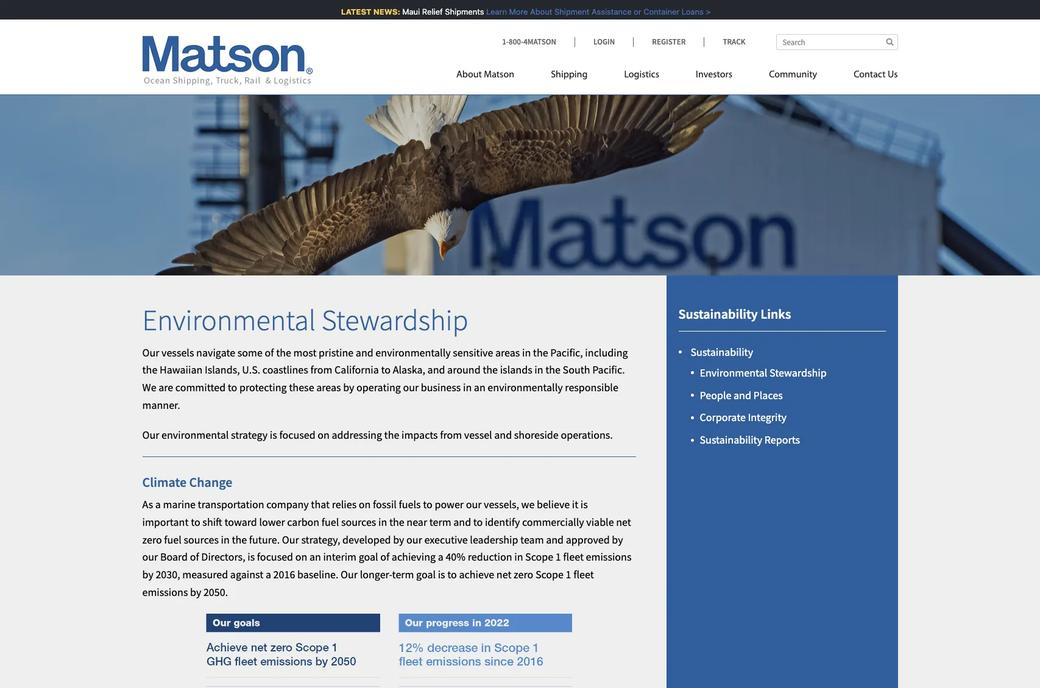 Task type: locate. For each thing, give the bounding box(es) containing it.
2 horizontal spatial a
[[438, 550, 444, 564]]

environmental
[[162, 428, 229, 442]]

by up the achieving
[[393, 533, 404, 547]]

a right as
[[155, 497, 161, 511]]

1 vertical spatial stewardship
[[770, 366, 827, 380]]

sustainability for "sustainability" link
[[691, 345, 753, 359]]

on up baseline. on the left bottom
[[295, 550, 307, 564]]

the down pacific,
[[546, 363, 561, 377]]

0 vertical spatial sources
[[341, 515, 376, 529]]

fuel up the strategy,
[[322, 515, 339, 529]]

environmental stewardship up most at the left bottom of the page
[[142, 302, 468, 338]]

a left the 40%
[[438, 550, 444, 564]]

on left fossil at left bottom
[[359, 497, 371, 511]]

1 vertical spatial environmental
[[700, 366, 768, 380]]

1 horizontal spatial environmentally
[[488, 381, 563, 395]]

2 horizontal spatial of
[[380, 550, 390, 564]]

by down measured
[[190, 585, 201, 599]]

0 vertical spatial an
[[474, 381, 486, 395]]

in down fossil at left bottom
[[379, 515, 387, 529]]

stewardship
[[322, 302, 468, 338], [770, 366, 827, 380]]

0 vertical spatial stewardship
[[322, 302, 468, 338]]

strategy
[[231, 428, 268, 442]]

2 horizontal spatial on
[[359, 497, 371, 511]]

0 horizontal spatial net
[[497, 568, 512, 582]]

0 vertical spatial environmental
[[142, 302, 316, 338]]

by down viable
[[612, 533, 623, 547]]

identify
[[485, 515, 520, 529]]

0 vertical spatial scope
[[525, 550, 554, 564]]

fuel up board
[[164, 533, 182, 547]]

as a marine transportation company that relies on fossil fuels to power our vessels, we believe it is important to shift toward lower carbon fuel sources in the near term and to identify commercially viable net zero fuel sources in the future. our strategy, developed by our executive leadership team and approved by our board of directors, is focused on an interim goal of achieving a 40% reduction in scope 1 fleet emissions by 2030, measured against a 2016 baseline. our longer-term goal is to achieve net zero scope 1 fleet emissions by 2050.
[[142, 497, 632, 599]]

2050.
[[204, 585, 228, 599]]

sustainability reports
[[700, 433, 800, 447]]

a
[[155, 497, 161, 511], [438, 550, 444, 564], [266, 568, 271, 582]]

sources up developed
[[341, 515, 376, 529]]

integrity
[[748, 410, 787, 424]]

reduction
[[468, 550, 512, 564]]

in right "the islands"
[[535, 363, 543, 377]]

environmentally
[[376, 345, 451, 359], [488, 381, 563, 395]]

1 vertical spatial on
[[359, 497, 371, 511]]

goal
[[359, 550, 378, 564], [416, 568, 436, 582]]

our left the vessels
[[142, 345, 159, 359]]

1 vertical spatial term
[[392, 568, 414, 582]]

1 vertical spatial a
[[438, 550, 444, 564]]

to
[[228, 381, 237, 395], [423, 497, 433, 511], [191, 515, 200, 529], [473, 515, 483, 529], [448, 568, 457, 582]]

about
[[524, 7, 547, 16], [457, 70, 482, 80]]

our vessels navigate some of the most pristine and environmentally sensitive areas in the pacific, including the hawaiian islands, u.s. coastlines from california to alaska, and around the islands in the south pacific. we are committed to protecting these areas by operating our business in an environmentally responsible manner.
[[142, 345, 628, 412]]

and down power
[[454, 515, 471, 529]]

1 vertical spatial an
[[310, 550, 321, 564]]

zero down important
[[142, 533, 162, 547]]

areas
[[496, 345, 520, 359], [316, 381, 341, 395]]

most
[[294, 345, 317, 359]]

from
[[440, 428, 462, 442]]

an inside as a marine transportation company that relies on fossil fuels to power our vessels, we believe it is important to shift toward lower carbon fuel sources in the near term and to identify commercially viable net zero fuel sources in the future. our strategy, developed by our executive leadership team and approved by our board of directors, is focused on an interim goal of achieving a 40% reduction in scope 1 fleet emissions by 2030, measured against a 2016 baseline. our longer-term goal is to achieve net zero scope 1 fleet emissions by 2050.
[[310, 550, 321, 564]]

learn
[[481, 7, 501, 16]]

from california
[[311, 363, 379, 377]]

vessels
[[162, 345, 194, 359]]

the
[[276, 345, 291, 359], [533, 345, 548, 359], [142, 363, 157, 377], [546, 363, 561, 377], [384, 428, 399, 442], [389, 515, 405, 529], [232, 533, 247, 547]]

0 horizontal spatial fuel
[[164, 533, 182, 547]]

our down "to alaska,"
[[403, 381, 419, 395]]

climate change
[[142, 473, 233, 490]]

1 horizontal spatial term
[[430, 515, 451, 529]]

goal down the achieving
[[416, 568, 436, 582]]

zero down "team"
[[514, 568, 534, 582]]

our
[[142, 345, 159, 359], [142, 428, 159, 442], [282, 533, 299, 547], [341, 568, 358, 582]]

more
[[503, 7, 522, 16]]

on
[[318, 428, 330, 442], [359, 497, 371, 511], [295, 550, 307, 564]]

emissions down 2030,
[[142, 585, 188, 599]]

1 horizontal spatial an
[[474, 381, 486, 395]]

2 vertical spatial sustainability
[[700, 433, 763, 447]]

0 vertical spatial environmental stewardship
[[142, 302, 468, 338]]

to alaska,
[[381, 363, 425, 377]]

executive
[[425, 533, 468, 547]]

0 horizontal spatial areas
[[316, 381, 341, 395]]

in down "team"
[[515, 550, 523, 564]]

or
[[628, 7, 636, 16]]

our
[[403, 381, 419, 395], [466, 497, 482, 511], [407, 533, 422, 547], [142, 550, 158, 564]]

goal down developed
[[359, 550, 378, 564]]

0 horizontal spatial 1
[[556, 550, 561, 564]]

by down from california
[[343, 381, 354, 395]]

relief
[[416, 7, 437, 16]]

us
[[888, 70, 898, 80]]

environmental up navigate
[[142, 302, 316, 338]]

the up we
[[142, 363, 157, 377]]

a left 2016
[[266, 568, 271, 582]]

1 vertical spatial sustainability
[[691, 345, 753, 359]]

some
[[238, 345, 263, 359]]

achieve
[[459, 568, 494, 582]]

term down the achieving
[[392, 568, 414, 582]]

in up "the islands"
[[522, 345, 531, 359]]

0 vertical spatial fleet
[[563, 550, 584, 564]]

0 vertical spatial environmentally
[[376, 345, 451, 359]]

1 down 'approved'
[[566, 568, 571, 582]]

power
[[435, 497, 464, 511]]

that
[[311, 497, 330, 511]]

sources
[[341, 515, 376, 529], [184, 533, 219, 547]]

None search field
[[776, 34, 898, 50]]

0 vertical spatial term
[[430, 515, 451, 529]]

to right fuels
[[423, 497, 433, 511]]

viable
[[587, 515, 614, 529]]

and up from california
[[356, 345, 374, 359]]

an
[[474, 381, 486, 395], [310, 550, 321, 564]]

0 horizontal spatial zero
[[142, 533, 162, 547]]

our right power
[[466, 497, 482, 511]]

people and places
[[700, 388, 783, 402]]

of right board
[[190, 550, 199, 564]]

an eagle soars past matson operations in the alaska service. image
[[0, 76, 1040, 276]]

emissions down 'approved'
[[586, 550, 632, 564]]

our inside the 'our vessels navigate some of the most pristine and environmentally sensitive areas in the pacific, including the hawaiian islands, u.s. coastlines from california to alaska, and around the islands in the south pacific. we are committed to protecting these areas by operating our business in an environmentally responsible manner.'
[[403, 381, 419, 395]]

relies
[[332, 497, 357, 511]]

we
[[142, 381, 156, 395]]

on left addressing
[[318, 428, 330, 442]]

container
[[638, 7, 674, 16]]

corporate
[[700, 410, 746, 424]]

stewardship up "to alaska,"
[[322, 302, 468, 338]]

matson
[[484, 70, 515, 80]]

news:
[[368, 7, 395, 16]]

focused up 2016
[[257, 550, 293, 564]]

0 vertical spatial goal
[[359, 550, 378, 564]]

and up corporate integrity
[[734, 388, 752, 402]]

net right viable
[[616, 515, 631, 529]]

of up longer-
[[380, 550, 390, 564]]

0 horizontal spatial about
[[457, 70, 482, 80]]

in
[[522, 345, 531, 359], [535, 363, 543, 377], [463, 381, 472, 395], [379, 515, 387, 529], [221, 533, 230, 547], [515, 550, 523, 564]]

baseline.
[[297, 568, 339, 582]]

0 horizontal spatial environmentally
[[376, 345, 451, 359]]

areas down from california
[[316, 381, 341, 395]]

0 vertical spatial sustainability
[[679, 305, 758, 322]]

shipping link
[[533, 64, 606, 89]]

environmental down "sustainability" link
[[700, 366, 768, 380]]

zero
[[142, 533, 162, 547], [514, 568, 534, 582]]

we
[[522, 497, 535, 511]]

1 vertical spatial focused
[[257, 550, 293, 564]]

1 vertical spatial environmental stewardship
[[700, 366, 827, 380]]

is right strategy
[[270, 428, 277, 442]]

1 horizontal spatial on
[[318, 428, 330, 442]]

0 vertical spatial focused
[[279, 428, 316, 442]]

people and places link
[[700, 388, 783, 402]]

focused down these
[[279, 428, 316, 442]]

1 horizontal spatial sources
[[341, 515, 376, 529]]

1 horizontal spatial of
[[265, 345, 274, 359]]

about right more
[[524, 7, 547, 16]]

marine
[[163, 497, 196, 511]]

1 vertical spatial 1
[[566, 568, 571, 582]]

0 vertical spatial fuel
[[322, 515, 339, 529]]

to down islands, u.s.
[[228, 381, 237, 395]]

environmental stewardship up places
[[700, 366, 827, 380]]

directors,
[[201, 550, 245, 564]]

and down commercially
[[546, 533, 564, 547]]

the up coastlines
[[276, 345, 291, 359]]

1 horizontal spatial environmental stewardship
[[700, 366, 827, 380]]

achieving
[[392, 550, 436, 564]]

1 vertical spatial fleet
[[574, 568, 594, 582]]

0 horizontal spatial a
[[155, 497, 161, 511]]

sustainability down corporate
[[700, 433, 763, 447]]

sustainability links section
[[651, 276, 913, 688]]

1 vertical spatial fuel
[[164, 533, 182, 547]]

0 horizontal spatial goal
[[359, 550, 378, 564]]

our up the achieving
[[407, 533, 422, 547]]

community link
[[751, 64, 836, 89]]

environmentally up "to alaska,"
[[376, 345, 451, 359]]

0 vertical spatial on
[[318, 428, 330, 442]]

0 vertical spatial about
[[524, 7, 547, 16]]

an up baseline. on the left bottom
[[310, 550, 321, 564]]

sustainability up "sustainability" link
[[679, 305, 758, 322]]

corporate integrity link
[[700, 410, 787, 424]]

sustainability links
[[679, 305, 791, 322]]

0 vertical spatial areas
[[496, 345, 520, 359]]

sensitive
[[453, 345, 493, 359]]

1 down commercially
[[556, 550, 561, 564]]

1 horizontal spatial stewardship
[[770, 366, 827, 380]]

1 horizontal spatial areas
[[496, 345, 520, 359]]

0 vertical spatial zero
[[142, 533, 162, 547]]

stewardship up places
[[770, 366, 827, 380]]

1 horizontal spatial goal
[[416, 568, 436, 582]]

it
[[572, 497, 579, 511]]

800-
[[509, 37, 524, 47]]

track link
[[704, 37, 746, 47]]

the left near
[[389, 515, 405, 529]]

0 horizontal spatial on
[[295, 550, 307, 564]]

is left "achieve"
[[438, 568, 445, 582]]

environmental stewardship inside sustainability links section
[[700, 366, 827, 380]]

shipment
[[549, 7, 584, 16]]

and
[[356, 345, 374, 359], [734, 388, 752, 402], [495, 428, 512, 442], [454, 515, 471, 529], [546, 533, 564, 547]]

an down and around
[[474, 381, 486, 395]]

0 horizontal spatial an
[[310, 550, 321, 564]]

0 vertical spatial net
[[616, 515, 631, 529]]

areas up "the islands"
[[496, 345, 520, 359]]

responsible
[[565, 381, 619, 395]]

1-800-4matson link
[[502, 37, 575, 47]]

in up directors,
[[221, 533, 230, 547]]

1 vertical spatial zero
[[514, 568, 534, 582]]

the down the toward
[[232, 533, 247, 547]]

0 vertical spatial emissions
[[586, 550, 632, 564]]

of right some
[[265, 345, 274, 359]]

company
[[266, 497, 309, 511]]

environmentally down "the islands"
[[488, 381, 563, 395]]

0 horizontal spatial sources
[[184, 533, 219, 547]]

sustainability down sustainability links
[[691, 345, 753, 359]]

1 vertical spatial about
[[457, 70, 482, 80]]

1 horizontal spatial environmental
[[700, 366, 768, 380]]

as
[[142, 497, 153, 511]]

is right it
[[581, 497, 588, 511]]

about left matson
[[457, 70, 482, 80]]

term up executive
[[430, 515, 451, 529]]

net down reduction on the left of the page
[[497, 568, 512, 582]]

0 horizontal spatial emissions
[[142, 585, 188, 599]]

shipping
[[551, 70, 588, 80]]

2 vertical spatial a
[[266, 568, 271, 582]]

focused inside as a marine transportation company that relies on fossil fuels to power our vessels, we believe it is important to shift toward lower carbon fuel sources in the near term and to identify commercially viable net zero fuel sources in the future. our strategy, developed by our executive leadership team and approved by our board of directors, is focused on an interim goal of achieving a 40% reduction in scope 1 fleet emissions by 2030, measured against a 2016 baseline. our longer-term goal is to achieve net zero scope 1 fleet emissions by 2050.
[[257, 550, 293, 564]]

is
[[270, 428, 277, 442], [581, 497, 588, 511], [248, 550, 255, 564], [438, 568, 445, 582]]

0 horizontal spatial environmental
[[142, 302, 316, 338]]

1 vertical spatial environmentally
[[488, 381, 563, 395]]

operating
[[357, 381, 401, 395]]

environmental stewardship
[[142, 302, 468, 338], [700, 366, 827, 380]]

sources down shift
[[184, 533, 219, 547]]



Task type: describe. For each thing, give the bounding box(es) containing it.
0 vertical spatial a
[[155, 497, 161, 511]]

to left shift
[[191, 515, 200, 529]]

community
[[769, 70, 817, 80]]

including
[[585, 345, 628, 359]]

1 vertical spatial emissions
[[142, 585, 188, 599]]

in down and around
[[463, 381, 472, 395]]

addressing
[[332, 428, 382, 442]]

impacts
[[402, 428, 438, 442]]

1-
[[502, 37, 509, 47]]

about matson
[[457, 70, 515, 80]]

login
[[594, 37, 615, 47]]

longer-
[[360, 568, 392, 582]]

our down interim on the left
[[341, 568, 358, 582]]

climate
[[142, 473, 187, 490]]

change
[[189, 473, 233, 490]]

investors link
[[678, 64, 751, 89]]

protecting
[[240, 381, 287, 395]]

pacific,
[[551, 345, 583, 359]]

are
[[159, 381, 173, 395]]

sustainability for sustainability reports
[[700, 433, 763, 447]]

to inside the 'our vessels navigate some of the most pristine and environmentally sensitive areas in the pacific, including the hawaiian islands, u.s. coastlines from california to alaska, and around the islands in the south pacific. we are committed to protecting these areas by operating our business in an environmentally responsible manner.'
[[228, 381, 237, 395]]

our down 'carbon'
[[282, 533, 299, 547]]

logistics link
[[606, 64, 678, 89]]

1 horizontal spatial emissions
[[586, 550, 632, 564]]

1 vertical spatial areas
[[316, 381, 341, 395]]

Search search field
[[776, 34, 898, 50]]

lower
[[259, 515, 285, 529]]

to down the 40%
[[448, 568, 457, 582]]

shoreside
[[514, 428, 559, 442]]

interim
[[323, 550, 357, 564]]

top menu navigation
[[457, 64, 898, 89]]

1 vertical spatial goal
[[416, 568, 436, 582]]

about matson link
[[457, 64, 533, 89]]

login link
[[575, 37, 633, 47]]

1 horizontal spatial 1
[[566, 568, 571, 582]]

shift
[[203, 515, 222, 529]]

and inside sustainability links section
[[734, 388, 752, 402]]

believe
[[537, 497, 570, 511]]

the left impacts
[[384, 428, 399, 442]]

future.
[[249, 533, 280, 547]]

the islands
[[483, 363, 533, 377]]

approved
[[566, 533, 610, 547]]

places
[[754, 388, 783, 402]]

assistance
[[586, 7, 626, 16]]

loans
[[676, 7, 698, 16]]

our environmental strategy is focused on addressing the impacts from vessel and shoreside operations.
[[142, 428, 613, 442]]

search image
[[887, 38, 894, 46]]

blue matson logo with ocean, shipping, truck, rail and logistics written beneath it. image
[[142, 36, 313, 86]]

2030,
[[156, 568, 180, 582]]

2016
[[273, 568, 295, 582]]

an inside the 'our vessels navigate some of the most pristine and environmentally sensitive areas in the pacific, including the hawaiian islands, u.s. coastlines from california to alaska, and around the islands in the south pacific. we are committed to protecting these areas by operating our business in an environmentally responsible manner.'
[[474, 381, 486, 395]]

hawaiian
[[160, 363, 203, 377]]

register
[[652, 37, 686, 47]]

vessels,
[[484, 497, 519, 511]]

sustainability reports link
[[700, 433, 800, 447]]

toward
[[225, 515, 257, 529]]

and around
[[428, 363, 481, 377]]

1 horizontal spatial about
[[524, 7, 547, 16]]

>
[[700, 7, 705, 16]]

0 horizontal spatial environmental stewardship
[[142, 302, 468, 338]]

measured
[[182, 568, 228, 582]]

people
[[700, 388, 732, 402]]

links
[[761, 305, 791, 322]]

near
[[407, 515, 427, 529]]

1 vertical spatial net
[[497, 568, 512, 582]]

register link
[[633, 37, 704, 47]]

2 vertical spatial on
[[295, 550, 307, 564]]

coastlines
[[263, 363, 308, 377]]

and inside the 'our vessels navigate some of the most pristine and environmentally sensitive areas in the pacific, including the hawaiian islands, u.s. coastlines from california to alaska, and around the islands in the south pacific. we are committed to protecting these areas by operating our business in an environmentally responsible manner.'
[[356, 345, 374, 359]]

4matson
[[524, 37, 557, 47]]

latest news: maui relief shipments learn more about shipment assistance or container loans >
[[335, 7, 705, 16]]

pacific.
[[593, 363, 625, 377]]

1 horizontal spatial fuel
[[322, 515, 339, 529]]

and right vessel
[[495, 428, 512, 442]]

is up the against
[[248, 550, 255, 564]]

our left board
[[142, 550, 158, 564]]

shipments
[[439, 7, 478, 16]]

sustainability for sustainability links
[[679, 305, 758, 322]]

environmental inside sustainability links section
[[700, 366, 768, 380]]

to up leadership
[[473, 515, 483, 529]]

pristine
[[319, 345, 354, 359]]

0 horizontal spatial of
[[190, 550, 199, 564]]

investors
[[696, 70, 733, 80]]

against
[[230, 568, 264, 582]]

stewardship inside sustainability links section
[[770, 366, 827, 380]]

our inside the 'our vessels navigate some of the most pristine and environmentally sensitive areas in the pacific, including the hawaiian islands, u.s. coastlines from california to alaska, and around the islands in the south pacific. we are committed to protecting these areas by operating our business in an environmentally responsible manner.'
[[142, 345, 159, 359]]

0 horizontal spatial term
[[392, 568, 414, 582]]

about inside top menu navigation
[[457, 70, 482, 80]]

40%
[[446, 550, 466, 564]]

business
[[421, 381, 461, 395]]

operations.
[[561, 428, 613, 442]]

by left 2030,
[[142, 568, 153, 582]]

vessel
[[464, 428, 492, 442]]

board
[[160, 550, 188, 564]]

0 horizontal spatial stewardship
[[322, 302, 468, 338]]

our down 'manner.'
[[142, 428, 159, 442]]

1 vertical spatial sources
[[184, 533, 219, 547]]

corporate integrity
[[700, 410, 787, 424]]

by inside the 'our vessels navigate some of the most pristine and environmentally sensitive areas in the pacific, including the hawaiian islands, u.s. coastlines from california to alaska, and around the islands in the south pacific. we are committed to protecting these areas by operating our business in an environmentally responsible manner.'
[[343, 381, 354, 395]]

islands, u.s.
[[205, 363, 260, 377]]

1 horizontal spatial zero
[[514, 568, 534, 582]]

maui
[[397, 7, 414, 16]]

1 horizontal spatial net
[[616, 515, 631, 529]]

south
[[563, 363, 590, 377]]

contact us link
[[836, 64, 898, 89]]

team
[[521, 533, 544, 547]]

navigate
[[196, 345, 235, 359]]

fossil
[[373, 497, 397, 511]]

developed
[[343, 533, 391, 547]]

strategy,
[[301, 533, 340, 547]]

the left pacific,
[[533, 345, 548, 359]]

1-800-4matson
[[502, 37, 557, 47]]

environmental stewardship link
[[700, 366, 827, 380]]

1 horizontal spatial a
[[266, 568, 271, 582]]

leadership
[[470, 533, 518, 547]]

envstewardship climate change gray image
[[206, 614, 572, 688]]

1 vertical spatial scope
[[536, 568, 564, 582]]

of inside the 'our vessels navigate some of the most pristine and environmentally sensitive areas in the pacific, including the hawaiian islands, u.s. coastlines from california to alaska, and around the islands in the south pacific. we are committed to protecting these areas by operating our business in an environmentally responsible manner.'
[[265, 345, 274, 359]]

0 vertical spatial 1
[[556, 550, 561, 564]]

track
[[723, 37, 746, 47]]



Task type: vqa. For each thing, say whether or not it's contained in the screenshot.
ID:
no



